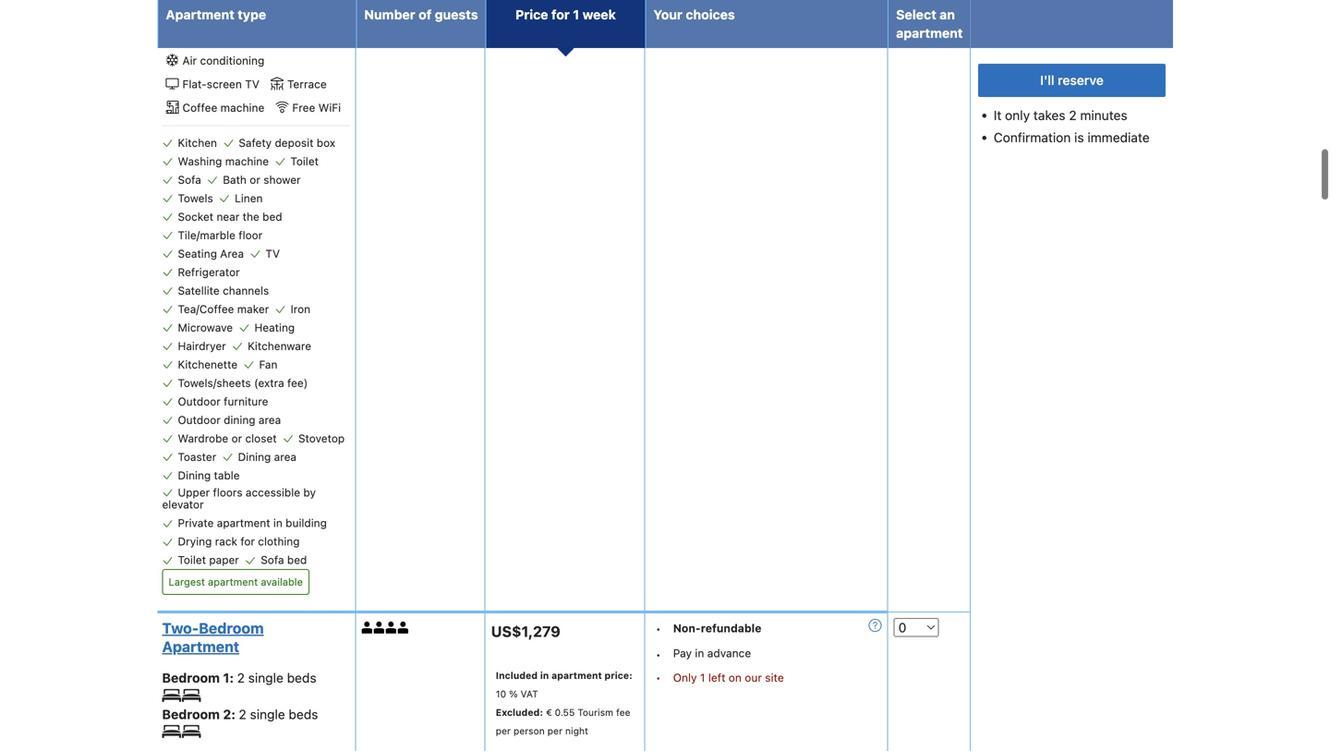 Task type: describe. For each thing, give the bounding box(es) containing it.
only
[[1006, 108, 1031, 123]]

flat-
[[183, 78, 207, 91]]

it
[[994, 108, 1002, 123]]

0 horizontal spatial tv
[[245, 78, 260, 91]]

or for wardrobe
[[232, 432, 242, 445]]

towels/sheets
[[178, 376, 251, 389]]

free
[[292, 101, 315, 114]]

heating
[[255, 321, 295, 334]]

us$1,279
[[491, 623, 561, 641]]

guests
[[435, 7, 478, 22]]

1 vertical spatial area
[[274, 450, 297, 463]]

accessible
[[246, 486, 300, 499]]

0 horizontal spatial bed
[[263, 210, 282, 223]]

dining table
[[178, 469, 240, 482]]

i'll reserve button
[[979, 64, 1166, 97]]

outdoor for outdoor furniture
[[178, 395, 221, 408]]

included in apartment price: 10 % vat
[[496, 670, 633, 700]]

upper floors accessible by elevator
[[162, 486, 316, 511]]

largest
[[169, 576, 205, 588]]

only 1 left on our site
[[674, 671, 784, 684]]

private apartment in building
[[178, 517, 327, 530]]

outdoor dining area
[[178, 413, 281, 426]]

site
[[766, 671, 784, 684]]

€ 0.55 tourism fee per person per night
[[496, 707, 631, 737]]

safety
[[239, 136, 272, 149]]

linen
[[235, 192, 263, 205]]

single for bedroom 1:
[[248, 671, 284, 686]]

0 vertical spatial area
[[259, 413, 281, 426]]

dining for dining table
[[178, 469, 211, 482]]

0 vertical spatial for
[[552, 7, 570, 22]]

it only takes 2 minutes confirmation is immediate
[[994, 108, 1150, 145]]

2 for bedroom 2:
[[239, 707, 247, 722]]

apartment down select
[[897, 25, 964, 41]]

apartment down 'paper'
[[208, 576, 258, 588]]

kitchen
[[178, 136, 217, 149]]

refrigerator
[[178, 266, 240, 278]]

night
[[566, 725, 589, 737]]

2 inside 'it only takes 2 minutes confirmation is immediate'
[[1070, 108, 1077, 123]]

• for only 1 left on our site
[[656, 671, 661, 684]]

terrace
[[287, 78, 327, 91]]

free wifi
[[292, 101, 341, 114]]

drying rack for clothing
[[178, 535, 300, 548]]

conditioning
[[200, 54, 265, 67]]

€
[[546, 707, 552, 718]]

sofa for sofa bed
[[261, 554, 284, 567]]

flat-screen tv
[[183, 78, 260, 91]]

price:
[[605, 670, 633, 681]]

toilet paper
[[178, 554, 239, 567]]

sofa bed
[[261, 554, 307, 567]]

wifi
[[319, 101, 341, 114]]

apartment inside included in apartment price: 10 % vat
[[552, 670, 602, 681]]

bedroom 1:
[[162, 671, 237, 686]]

kitchenette
[[178, 358, 238, 371]]

0 horizontal spatial 1
[[573, 7, 580, 22]]

elevator
[[162, 498, 204, 511]]

person
[[514, 725, 545, 737]]

wardrobe or closet
[[178, 432, 277, 445]]

available
[[261, 576, 303, 588]]

week
[[583, 7, 616, 22]]

2 occupancy image from the left
[[398, 622, 410, 634]]

outdoor for outdoor dining area
[[178, 413, 221, 426]]

machine for coffee machine
[[221, 101, 265, 114]]

in for included in apartment price: 10 % vat
[[540, 670, 549, 681]]

socket
[[178, 210, 214, 223]]

largest apartment available
[[169, 576, 303, 588]]

1 occupancy image from the left
[[374, 622, 386, 634]]

our
[[745, 671, 762, 684]]

immediate
[[1088, 130, 1150, 145]]

private
[[178, 517, 214, 530]]

i'll reserve
[[1041, 73, 1104, 88]]

washing machine
[[178, 155, 269, 168]]

tea/coffee maker
[[178, 303, 269, 315]]

deposit
[[275, 136, 314, 149]]

socket near the bed
[[178, 210, 282, 223]]

0 vertical spatial apartment
[[166, 7, 235, 22]]

fan
[[259, 358, 278, 371]]

of
[[419, 7, 432, 22]]

area
[[220, 247, 244, 260]]

tourism
[[578, 707, 614, 718]]

price
[[516, 7, 549, 22]]

non-refundable
[[674, 622, 762, 635]]

maker
[[237, 303, 269, 315]]

towels
[[178, 192, 213, 205]]

pay in advance
[[674, 647, 752, 660]]

outdoor furniture
[[178, 395, 268, 408]]

rack
[[215, 535, 238, 548]]



Task type: vqa. For each thing, say whether or not it's contained in the screenshot.
single related to Bedroom 2:
yes



Task type: locate. For each thing, give the bounding box(es) containing it.
2 single beds
[[237, 671, 317, 686], [239, 707, 318, 722]]

0 vertical spatial 1
[[573, 7, 580, 22]]

seating
[[178, 247, 217, 260]]

1 vertical spatial 2 single beds
[[239, 707, 318, 722]]

10
[[496, 688, 507, 700]]

• left pay
[[656, 648, 661, 661]]

0 vertical spatial •
[[656, 622, 661, 635]]

0 horizontal spatial or
[[232, 432, 242, 445]]

dining
[[238, 450, 271, 463], [178, 469, 211, 482]]

select
[[897, 7, 937, 22]]

sofa
[[178, 173, 201, 186], [261, 554, 284, 567]]

machine for washing machine
[[225, 155, 269, 168]]

on
[[729, 671, 742, 684]]

1 vertical spatial apartment
[[162, 638, 239, 656]]

2 outdoor from the top
[[178, 413, 221, 426]]

2 single beds for bedroom 1:
[[237, 671, 317, 686]]

two-bedroom apartment
[[162, 620, 264, 656]]

number of guests
[[365, 7, 478, 22]]

beds for bedroom 1:
[[287, 671, 317, 686]]

paper
[[209, 554, 239, 567]]

tv right area
[[266, 247, 280, 260]]

1 horizontal spatial bed
[[287, 554, 307, 567]]

in for pay in advance
[[695, 647, 705, 660]]

occupancy image
[[374, 622, 386, 634], [398, 622, 410, 634]]

wardrobe
[[178, 432, 228, 445]]

• left non-
[[656, 622, 661, 635]]

towels/sheets (extra fee)
[[178, 376, 308, 389]]

in up clothing
[[274, 517, 283, 530]]

apartment up 0.55
[[552, 670, 602, 681]]

•
[[656, 622, 661, 635], [656, 648, 661, 661], [656, 671, 661, 684]]

dining for dining area
[[238, 450, 271, 463]]

bath
[[223, 173, 247, 186]]

sofa up towels
[[178, 173, 201, 186]]

included
[[496, 670, 538, 681]]

2 vertical spatial in
[[540, 670, 549, 681]]

sofa for sofa
[[178, 173, 201, 186]]

tile/marble floor
[[178, 229, 263, 242]]

tv right screen
[[245, 78, 260, 91]]

mountain
[[183, 7, 231, 20]]

0 vertical spatial toilet
[[291, 155, 319, 168]]

0 vertical spatial 2 single beds
[[237, 671, 317, 686]]

for right price
[[552, 7, 570, 22]]

occupancy image
[[362, 622, 374, 634], [386, 622, 398, 634]]

in right pay
[[695, 647, 705, 660]]

non-
[[674, 622, 701, 635]]

sofa down clothing
[[261, 554, 284, 567]]

0 vertical spatial or
[[250, 173, 261, 186]]

• left only
[[656, 671, 661, 684]]

outdoor up wardrobe
[[178, 413, 221, 426]]

1 horizontal spatial sofa
[[261, 554, 284, 567]]

beds
[[287, 671, 317, 686], [289, 707, 318, 722]]

single right bedroom 2:
[[250, 707, 285, 722]]

0 vertical spatial tv
[[245, 78, 260, 91]]

price for 1 week
[[516, 7, 616, 22]]

1 left week
[[573, 7, 580, 22]]

apartment down two-
[[162, 638, 239, 656]]

seating area
[[178, 247, 244, 260]]

1 horizontal spatial occupancy image
[[386, 622, 398, 634]]

single for bedroom 2:
[[250, 707, 285, 722]]

single down two-bedroom apartment link
[[248, 671, 284, 686]]

toilet down drying
[[178, 554, 206, 567]]

2 per from the left
[[548, 725, 563, 737]]

satellite channels
[[178, 284, 269, 297]]

2 for bedroom 1:
[[237, 671, 245, 686]]

0 vertical spatial machine
[[221, 101, 265, 114]]

floors
[[213, 486, 243, 499]]

area down "closet"
[[274, 450, 297, 463]]

1 horizontal spatial toilet
[[291, 155, 319, 168]]

1 vertical spatial outdoor
[[178, 413, 221, 426]]

bedroom
[[199, 620, 264, 637]]

by
[[304, 486, 316, 499]]

bed down clothing
[[287, 554, 307, 567]]

0 horizontal spatial occupancy image
[[374, 622, 386, 634]]

channels
[[223, 284, 269, 297]]

is
[[1075, 130, 1085, 145]]

0 horizontal spatial sofa
[[178, 173, 201, 186]]

1 horizontal spatial or
[[250, 173, 261, 186]]

0 vertical spatial dining
[[238, 450, 271, 463]]

or down dining
[[232, 432, 242, 445]]

select an apartment
[[897, 7, 964, 41]]

safety deposit box
[[239, 136, 336, 149]]

coffee
[[183, 101, 217, 114]]

for down private apartment in building
[[241, 535, 255, 548]]

dining down "closet"
[[238, 450, 271, 463]]

2 • from the top
[[656, 648, 661, 661]]

1 vertical spatial 2
[[237, 671, 245, 686]]

satellite
[[178, 284, 220, 297]]

advance
[[708, 647, 752, 660]]

outdoor down towels/sheets
[[178, 395, 221, 408]]

closet
[[245, 432, 277, 445]]

or
[[250, 173, 261, 186], [232, 432, 242, 445]]

machine down 'safety'
[[225, 155, 269, 168]]

apartment inside two-bedroom apartment
[[162, 638, 239, 656]]

0 vertical spatial 2
[[1070, 108, 1077, 123]]

outdoor
[[178, 395, 221, 408], [178, 413, 221, 426]]

machine
[[221, 101, 265, 114], [225, 155, 269, 168]]

minutes
[[1081, 108, 1128, 123]]

area
[[259, 413, 281, 426], [274, 450, 297, 463]]

in inside included in apartment price: 10 % vat
[[540, 670, 549, 681]]

an
[[940, 7, 956, 22]]

1 vertical spatial bed
[[287, 554, 307, 567]]

tile/marble
[[178, 229, 236, 242]]

1 horizontal spatial dining
[[238, 450, 271, 463]]

for
[[552, 7, 570, 22], [241, 535, 255, 548]]

0 vertical spatial bed
[[263, 210, 282, 223]]

coffee machine
[[183, 101, 265, 114]]

1 vertical spatial dining
[[178, 469, 211, 482]]

1 occupancy image from the left
[[362, 622, 374, 634]]

1 outdoor from the top
[[178, 395, 221, 408]]

0 horizontal spatial for
[[241, 535, 255, 548]]

furniture
[[224, 395, 268, 408]]

apartment up the drying rack for clothing
[[217, 517, 270, 530]]

stovetop
[[298, 432, 345, 445]]

0 horizontal spatial occupancy image
[[362, 622, 374, 634]]

vat
[[521, 688, 539, 700]]

fee
[[617, 707, 631, 718]]

apartment up air
[[166, 7, 235, 22]]

0 vertical spatial outdoor
[[178, 395, 221, 408]]

1 horizontal spatial tv
[[266, 247, 280, 260]]

bedroom 2:
[[162, 707, 239, 722]]

1 vertical spatial for
[[241, 535, 255, 548]]

0 vertical spatial in
[[274, 517, 283, 530]]

1 horizontal spatial 1
[[700, 671, 706, 684]]

1 left 'left' on the bottom right of page
[[700, 671, 706, 684]]

toilet down deposit
[[291, 155, 319, 168]]

bath or shower
[[223, 173, 301, 186]]

0.55
[[555, 707, 575, 718]]

or up linen
[[250, 173, 261, 186]]

per down €
[[548, 725, 563, 737]]

or for bath
[[250, 173, 261, 186]]

dining up upper
[[178, 469, 211, 482]]

0 horizontal spatial toilet
[[178, 554, 206, 567]]

0 vertical spatial sofa
[[178, 173, 201, 186]]

toilet for toilet paper
[[178, 554, 206, 567]]

apartment type
[[166, 7, 266, 22]]

refundable
[[701, 622, 762, 635]]

beds for bedroom 2:
[[289, 707, 318, 722]]

2 horizontal spatial in
[[695, 647, 705, 660]]

area up "closet"
[[259, 413, 281, 426]]

1 horizontal spatial for
[[552, 7, 570, 22]]

1 vertical spatial beds
[[289, 707, 318, 722]]

near
[[217, 210, 240, 223]]

3 • from the top
[[656, 671, 661, 684]]

1 vertical spatial tv
[[266, 247, 280, 260]]

1 horizontal spatial per
[[548, 725, 563, 737]]

2 vertical spatial •
[[656, 671, 661, 684]]

• for pay in advance
[[656, 648, 661, 661]]

mountain view
[[183, 7, 258, 20]]

2 single beds for bedroom 2:
[[239, 707, 318, 722]]

1 vertical spatial 1
[[700, 671, 706, 684]]

view
[[234, 7, 258, 20]]

1 vertical spatial single
[[250, 707, 285, 722]]

0 vertical spatial beds
[[287, 671, 317, 686]]

0 horizontal spatial dining
[[178, 469, 211, 482]]

• for non-refundable
[[656, 622, 661, 635]]

more details on meals and payment options image
[[869, 619, 882, 632]]

bed right the
[[263, 210, 282, 223]]

screen
[[207, 78, 242, 91]]

1 vertical spatial sofa
[[261, 554, 284, 567]]

per
[[496, 725, 511, 737], [548, 725, 563, 737]]

excluded:
[[496, 707, 543, 718]]

1 horizontal spatial occupancy image
[[398, 622, 410, 634]]

dining area
[[238, 450, 297, 463]]

1 vertical spatial in
[[695, 647, 705, 660]]

0 vertical spatial single
[[248, 671, 284, 686]]

%
[[509, 688, 518, 700]]

1 • from the top
[[656, 622, 661, 635]]

1 vertical spatial •
[[656, 648, 661, 661]]

1 per from the left
[[496, 725, 511, 737]]

type
[[238, 7, 266, 22]]

toaster
[[178, 450, 217, 463]]

1 vertical spatial machine
[[225, 155, 269, 168]]

kitchenware
[[248, 339, 312, 352]]

1 horizontal spatial in
[[540, 670, 549, 681]]

machine down screen
[[221, 101, 265, 114]]

toilet
[[291, 155, 319, 168], [178, 554, 206, 567]]

tea/coffee
[[178, 303, 234, 315]]

fee)
[[287, 376, 308, 389]]

shower
[[264, 173, 301, 186]]

air
[[183, 54, 197, 67]]

number
[[365, 7, 416, 22]]

2 occupancy image from the left
[[386, 622, 398, 634]]

1 vertical spatial toilet
[[178, 554, 206, 567]]

1 vertical spatial or
[[232, 432, 242, 445]]

tv
[[245, 78, 260, 91], [266, 247, 280, 260]]

0 horizontal spatial per
[[496, 725, 511, 737]]

per down excluded:
[[496, 725, 511, 737]]

left
[[709, 671, 726, 684]]

microwave
[[178, 321, 233, 334]]

toilet for toilet
[[291, 155, 319, 168]]

0 horizontal spatial in
[[274, 517, 283, 530]]

hairdryer
[[178, 339, 226, 352]]

2 vertical spatial 2
[[239, 707, 247, 722]]

in right the included
[[540, 670, 549, 681]]



